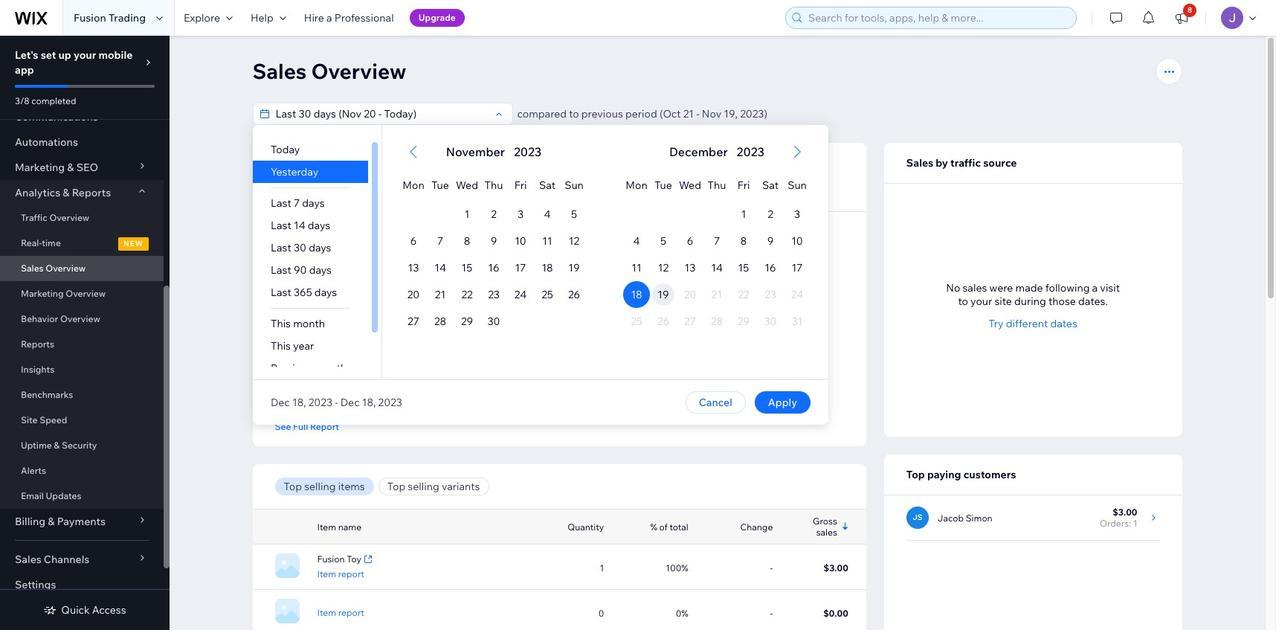 Task type: locate. For each thing, give the bounding box(es) containing it.
try different dates button
[[989, 317, 1078, 330]]

fusion left the toy
[[317, 554, 345, 565]]

days right "365"
[[314, 286, 337, 299]]

dec up see
[[270, 396, 290, 409]]

marketing up analytics
[[15, 161, 65, 174]]

overview for sales overview link
[[46, 263, 86, 274]]

0 vertical spatial 19
[[568, 261, 580, 275]]

1 this from the top
[[270, 317, 291, 330]]

1 fri from the left
[[514, 179, 527, 192]]

2 for 10
[[491, 208, 497, 221]]

made
[[1016, 281, 1044, 295]]

item report for first item report button from the bottom of the page
[[317, 607, 364, 619]]

2 mon tue wed thu from the left
[[626, 179, 726, 192]]

last left "365"
[[270, 286, 291, 299]]

0 horizontal spatial 18,
[[292, 396, 306, 409]]

1 vertical spatial fusion
[[317, 554, 345, 565]]

1 last from the top
[[270, 196, 291, 210]]

mon tue wed thu down december
[[626, 179, 726, 192]]

0 vertical spatial 30
[[294, 241, 306, 254]]

2 alert from the left
[[665, 143, 769, 161]]

this up this year
[[270, 317, 291, 330]]

quick access button
[[43, 603, 126, 617]]

1 horizontal spatial tue
[[655, 179, 672, 192]]

trading
[[109, 11, 146, 25]]

sales right total
[[301, 161, 326, 174]]

variants
[[442, 480, 480, 493]]

1 vertical spatial report
[[338, 607, 364, 619]]

0 horizontal spatial 17
[[515, 261, 526, 275]]

27
[[407, 315, 419, 328]]

report
[[310, 421, 339, 432]]

dec down previous month
[[340, 396, 360, 409]]

top right items
[[387, 480, 406, 493]]

2 16 from the left
[[765, 261, 776, 275]]

21 up 28
[[435, 288, 445, 301]]

today
[[270, 143, 300, 156]]

overview down marketing overview link
[[60, 313, 100, 324]]

1 horizontal spatial mon
[[626, 179, 648, 192]]

thu for 9
[[484, 179, 503, 192]]

4 last from the top
[[270, 263, 291, 277]]

to inside "no sales were made following a visit to your site during those dates."
[[959, 295, 969, 308]]

sat down compared
[[539, 179, 556, 192]]

1 horizontal spatial 6
[[687, 234, 693, 248]]

1 mon tue wed thu from the left
[[402, 179, 503, 192]]

2 3 from the left
[[794, 208, 800, 221]]

2 fri from the left
[[738, 179, 750, 192]]

top for top selling variants
[[387, 480, 406, 493]]

1 grid from the left
[[382, 125, 605, 380]]

overview down "analytics & reports"
[[49, 212, 89, 223]]

2 sat from the left
[[762, 179, 779, 192]]

sales inside gross sales
[[817, 527, 838, 538]]

month for previous month
[[315, 362, 347, 375]]

alert down compared
[[441, 143, 546, 161]]

0 vertical spatial 11
[[542, 234, 552, 248]]

22
[[461, 288, 473, 301]]

row containing 27
[[400, 308, 587, 335]]

selling
[[304, 480, 336, 493], [408, 480, 440, 493]]

1 horizontal spatial fri
[[738, 179, 750, 192]]

sales for no
[[963, 281, 988, 295]]

email updates
[[21, 490, 81, 502]]

last for last 14 days
[[270, 219, 291, 232]]

tue down 'november'
[[431, 179, 449, 192]]

email
[[21, 490, 44, 502]]

row containing 13
[[400, 254, 587, 281]]

your right up
[[74, 48, 96, 62]]

- left $0.00
[[770, 608, 773, 619]]

apply
[[768, 396, 797, 409]]

last down last 7 days on the left top of page
[[270, 219, 291, 232]]

0 horizontal spatial wed
[[456, 179, 478, 192]]

completed
[[31, 95, 76, 106]]

2 mon from the left
[[626, 179, 648, 192]]

thu down december
[[708, 179, 726, 192]]

0% down 100%
[[676, 608, 689, 619]]

2 thu from the left
[[708, 179, 726, 192]]

mon for 6
[[402, 179, 424, 192]]

1 horizontal spatial 19
[[658, 288, 669, 301]]

overview down sales overview link
[[66, 288, 106, 299]]

0 horizontal spatial reports
[[21, 339, 54, 350]]

item report button
[[317, 568, 364, 581], [317, 606, 364, 620]]

None field
[[271, 103, 490, 124]]

days up last 30 days
[[308, 219, 330, 232]]

grid
[[382, 125, 605, 380], [605, 125, 829, 380]]

following
[[1046, 281, 1091, 295]]

1 17 from the left
[[515, 261, 526, 275]]

23
[[488, 288, 500, 301]]

2 vertical spatial $3.00
[[824, 562, 849, 573]]

sales up settings
[[15, 553, 41, 566]]

alert containing december
[[665, 143, 769, 161]]

days right 90 at the top left
[[309, 263, 331, 277]]

days for last 365 days
[[314, 286, 337, 299]]

1 3 from the left
[[517, 208, 524, 221]]

alert down nov
[[665, 143, 769, 161]]

reports link
[[0, 332, 164, 357]]

fri
[[514, 179, 527, 192], [738, 179, 750, 192]]

to left previous
[[569, 107, 579, 121]]

1 horizontal spatial selling
[[408, 480, 440, 493]]

sun
[[565, 179, 584, 192], [788, 179, 807, 192]]

30 right 29
[[487, 315, 500, 328]]

reports up insights
[[21, 339, 54, 350]]

reports
[[72, 186, 111, 199], [21, 339, 54, 350]]

1 horizontal spatial fusion
[[317, 554, 345, 565]]

last for last 7 days
[[270, 196, 291, 210]]

last
[[270, 196, 291, 210], [270, 219, 291, 232], [270, 241, 291, 254], [270, 263, 291, 277], [270, 286, 291, 299]]

1 horizontal spatial wed
[[679, 179, 701, 192]]

to left site
[[959, 295, 969, 308]]

1 vertical spatial 30
[[487, 315, 500, 328]]

13
[[408, 261, 419, 275], [685, 261, 696, 275]]

row group
[[382, 201, 605, 380], [605, 201, 829, 380]]

0 horizontal spatial 21
[[435, 288, 445, 301]]

cancel
[[699, 396, 732, 409]]

sales overview down hire
[[253, 58, 407, 84]]

period
[[626, 107, 658, 121]]

0 horizontal spatial 2
[[491, 208, 497, 221]]

3 item from the top
[[317, 607, 336, 619]]

0 horizontal spatial sales
[[301, 161, 326, 174]]

1 horizontal spatial 18
[[631, 288, 642, 301]]

settings link
[[0, 572, 164, 598]]

1 horizontal spatial your
[[971, 295, 993, 308]]

reports down seo
[[72, 186, 111, 199]]

0%
[[321, 180, 333, 190], [676, 608, 689, 619]]

1 vertical spatial reports
[[21, 339, 54, 350]]

2 horizontal spatial sales
[[963, 281, 988, 295]]

2 grid from the left
[[605, 125, 829, 380]]

thu down 'november'
[[484, 179, 503, 192]]

2 2 from the left
[[768, 208, 773, 221]]

source
[[984, 156, 1018, 170]]

last 30 days
[[270, 241, 331, 254]]

mon tue wed thu down 'november'
[[402, 179, 503, 192]]

19 right monday, december 18, 2023 cell
[[658, 288, 669, 301]]

1 10 from the left
[[515, 234, 526, 248]]

1 tue from the left
[[431, 179, 449, 192]]

your left site
[[971, 295, 993, 308]]

site
[[995, 295, 1013, 308]]

a inside "no sales were made following a visit to your site during those dates."
[[1093, 281, 1099, 295]]

0 vertical spatial your
[[74, 48, 96, 62]]

1 vertical spatial a
[[1093, 281, 1099, 295]]

& down 'marketing & seo'
[[63, 186, 70, 199]]

21 inside "row"
[[435, 288, 445, 301]]

this left year
[[270, 339, 291, 353]]

dec
[[270, 396, 290, 409], [340, 396, 360, 409]]

fusion
[[74, 11, 106, 25], [317, 554, 345, 565]]

3 last from the top
[[270, 241, 291, 254]]

0 horizontal spatial 7
[[294, 196, 300, 210]]

- up report
[[335, 396, 338, 409]]

last 7 days
[[270, 196, 324, 210]]

21 right (oct
[[684, 107, 694, 121]]

0 vertical spatial item report button
[[317, 568, 364, 581]]

1 vertical spatial 18
[[631, 288, 642, 301]]

1 wed from the left
[[456, 179, 478, 192]]

2 horizontal spatial $3.00
[[1113, 507, 1138, 518]]

row group for grid containing december
[[605, 201, 829, 380]]

19
[[568, 261, 580, 275], [658, 288, 669, 301]]

&
[[67, 161, 74, 174], [63, 186, 70, 199], [54, 440, 60, 451], [48, 515, 55, 528]]

items
[[338, 480, 365, 493]]

1 sat from the left
[[539, 179, 556, 192]]

grid containing december
[[605, 125, 829, 380]]

0 horizontal spatial alert
[[441, 143, 546, 161]]

email updates link
[[0, 484, 164, 509]]

4
[[544, 208, 551, 221], [633, 234, 640, 248]]

0 horizontal spatial 3
[[517, 208, 524, 221]]

2 horizontal spatial top
[[907, 468, 926, 481]]

0 vertical spatial month
[[293, 317, 325, 330]]

overview inside 'link'
[[60, 313, 100, 324]]

top selling items
[[284, 480, 365, 493]]

0 horizontal spatial 13
[[408, 261, 419, 275]]

1 horizontal spatial $3.00
[[824, 562, 849, 573]]

1 vertical spatial 12
[[658, 261, 669, 275]]

tue for 7
[[431, 179, 449, 192]]

0 horizontal spatial 6
[[410, 234, 417, 248]]

1 row group from the left
[[382, 201, 605, 380]]

(oct
[[660, 107, 681, 121]]

sales inside "no sales were made following a visit to your site during those dates."
[[963, 281, 988, 295]]

& for uptime
[[54, 440, 60, 451]]

19 up 26
[[568, 261, 580, 275]]

1 vertical spatial item report button
[[317, 606, 364, 620]]

1 vertical spatial $3.00
[[1113, 507, 1138, 518]]

18 inside cell
[[631, 288, 642, 301]]

% of total
[[651, 521, 689, 532]]

1 thu from the left
[[484, 179, 503, 192]]

0 vertical spatial 18
[[542, 261, 553, 275]]

sales right no
[[963, 281, 988, 295]]

selling for variants
[[408, 480, 440, 493]]

1 horizontal spatial mon tue wed thu
[[626, 179, 726, 192]]

days up the last 14 days
[[302, 196, 324, 210]]

sales right 'change'
[[817, 527, 838, 538]]

1 report from the top
[[338, 569, 364, 580]]

overview up the 'marketing overview'
[[46, 263, 86, 274]]

0 horizontal spatial 8
[[464, 234, 470, 248]]

quick access
[[61, 603, 126, 617]]

alert
[[441, 143, 546, 161], [665, 143, 769, 161]]

marketing & seo button
[[0, 155, 164, 180]]

0 horizontal spatial tue
[[431, 179, 449, 192]]

sales inside dropdown button
[[15, 553, 41, 566]]

$3.00 inside $3.00 orders: 1
[[1113, 507, 1138, 518]]

2 9 from the left
[[767, 234, 774, 248]]

0 horizontal spatial 9
[[491, 234, 497, 248]]

december
[[669, 144, 728, 159]]

& right uptime at the left bottom of page
[[54, 440, 60, 451]]

0 vertical spatial item
[[317, 521, 336, 532]]

2 item report from the top
[[317, 607, 364, 619]]

1 horizontal spatial reports
[[72, 186, 111, 199]]

30 inside list box
[[294, 241, 306, 254]]

0 horizontal spatial 10
[[515, 234, 526, 248]]

fusion for fusion trading
[[74, 11, 106, 25]]

1 horizontal spatial alert
[[665, 143, 769, 161]]

1 6 from the left
[[410, 234, 417, 248]]

1 horizontal spatial sun
[[788, 179, 807, 192]]

help
[[251, 11, 274, 25]]

2 vertical spatial item
[[317, 607, 336, 619]]

this for this year
[[270, 339, 291, 353]]

0 vertical spatial a
[[327, 11, 332, 25]]

2 last from the top
[[270, 219, 291, 232]]

fusion left trading
[[74, 11, 106, 25]]

3/8
[[15, 95, 29, 106]]

1 horizontal spatial 18,
[[362, 396, 376, 409]]

top for top paying customers
[[907, 468, 926, 481]]

& inside popup button
[[63, 186, 70, 199]]

1 horizontal spatial a
[[1093, 281, 1099, 295]]

19,
[[724, 107, 738, 121]]

name
[[338, 521, 362, 532]]

row containing 11
[[623, 254, 811, 281]]

0 vertical spatial sales
[[301, 161, 326, 174]]

1 vertical spatial 19
[[658, 288, 669, 301]]

marketing inside dropdown button
[[15, 161, 65, 174]]

2 row group from the left
[[605, 201, 829, 380]]

30 up 90 at the top left
[[294, 241, 306, 254]]

uptime & security link
[[0, 433, 164, 458]]

1 vertical spatial your
[[971, 295, 993, 308]]

mon
[[402, 179, 424, 192], [626, 179, 648, 192]]

1 alert from the left
[[441, 143, 546, 161]]

0 horizontal spatial 15
[[461, 261, 472, 275]]

wed down 'november'
[[456, 179, 478, 192]]

2 item from the top
[[317, 569, 336, 580]]

marketing for marketing overview
[[21, 288, 64, 299]]

marketing up behavior
[[21, 288, 64, 299]]

quantity
[[568, 521, 604, 532]]

0 horizontal spatial 0%
[[321, 180, 333, 190]]

0 horizontal spatial sales overview
[[21, 263, 86, 274]]

2 sun from the left
[[788, 179, 807, 192]]

2 tue from the left
[[655, 179, 672, 192]]

a right hire
[[327, 11, 332, 25]]

wed down december
[[679, 179, 701, 192]]

7
[[294, 196, 300, 210], [437, 234, 443, 248], [714, 234, 720, 248]]

1 horizontal spatial 15
[[738, 261, 749, 275]]

1 horizontal spatial top
[[387, 480, 406, 493]]

1 horizontal spatial 16
[[765, 261, 776, 275]]

selling left the variants at the left bottom
[[408, 480, 440, 493]]

0 vertical spatial $3.00
[[275, 176, 312, 193]]

0 vertical spatial this
[[270, 317, 291, 330]]

1 mon from the left
[[402, 179, 424, 192]]

dates
[[1051, 317, 1078, 330]]

last down the last 14 days
[[270, 241, 291, 254]]

11 up "25"
[[542, 234, 552, 248]]

last for last 365 days
[[270, 286, 291, 299]]

1 horizontal spatial 11
[[632, 261, 642, 275]]

0% down total sales
[[321, 180, 333, 190]]

sales by traffic source
[[907, 156, 1018, 170]]

0 horizontal spatial fri
[[514, 179, 527, 192]]

1 horizontal spatial to
[[959, 295, 969, 308]]

behavior overview
[[21, 313, 100, 324]]

1 vertical spatial sales overview
[[21, 263, 86, 274]]

top left paying
[[907, 468, 926, 481]]

0 horizontal spatial dec
[[270, 396, 290, 409]]

jacob simon
[[938, 512, 993, 524]]

0 horizontal spatial a
[[327, 11, 332, 25]]

automations link
[[0, 129, 164, 155]]

1 selling from the left
[[304, 480, 336, 493]]

17
[[515, 261, 526, 275], [792, 261, 803, 275]]

sun for 10
[[788, 179, 807, 192]]

sales
[[301, 161, 326, 174], [963, 281, 988, 295], [817, 527, 838, 538]]

0 horizontal spatial 4
[[544, 208, 551, 221]]

month up year
[[293, 317, 325, 330]]

orders:
[[1101, 518, 1132, 529]]

days up last 90 days
[[309, 241, 331, 254]]

2 report from the top
[[338, 607, 364, 619]]

0 horizontal spatial 16
[[488, 261, 499, 275]]

1 horizontal spatial sales overview
[[253, 58, 407, 84]]

0 vertical spatial 12
[[569, 234, 579, 248]]

list box
[[253, 138, 381, 380]]

time
[[42, 237, 61, 249]]

1 sun from the left
[[565, 179, 584, 192]]

list box containing today
[[253, 138, 381, 380]]

days for last 7 days
[[302, 196, 324, 210]]

0 horizontal spatial mon tue wed thu
[[402, 179, 503, 192]]

month up the dec 18, 2023 - dec 18, 2023
[[315, 362, 347, 375]]

settings
[[15, 578, 56, 592]]

2 6 from the left
[[687, 234, 693, 248]]

no
[[947, 281, 961, 295]]

by
[[936, 156, 949, 170]]

0 vertical spatial 5
[[571, 208, 577, 221]]

2 selling from the left
[[408, 480, 440, 493]]

18 right 26
[[631, 288, 642, 301]]

top left items
[[284, 480, 302, 493]]

11 up monday, december 18, 2023 cell
[[632, 261, 642, 275]]

1 horizontal spatial 10
[[792, 234, 803, 248]]

last up the last 14 days
[[270, 196, 291, 210]]

sat down 2023) at the top right of page
[[762, 179, 779, 192]]

1 9 from the left
[[491, 234, 497, 248]]

row
[[400, 165, 587, 201], [623, 165, 811, 201], [400, 201, 587, 228], [623, 201, 811, 228], [400, 228, 587, 254], [623, 228, 811, 254], [400, 254, 587, 281], [623, 254, 811, 281], [400, 281, 587, 308], [623, 281, 811, 308], [400, 308, 587, 335], [623, 308, 811, 335]]

tue down december
[[655, 179, 672, 192]]

18 up "25"
[[542, 261, 553, 275]]

0 horizontal spatial your
[[74, 48, 96, 62]]

0 vertical spatial item report
[[317, 569, 364, 580]]

overview for traffic overview link
[[49, 212, 89, 223]]

of
[[660, 521, 668, 532]]

last left 90 at the top left
[[270, 263, 291, 277]]

sat for 11
[[539, 179, 556, 192]]

sales overview down "time"
[[21, 263, 86, 274]]

selling left items
[[304, 480, 336, 493]]

2 wed from the left
[[679, 179, 701, 192]]

billing & payments
[[15, 515, 106, 528]]

fri for 10
[[514, 179, 527, 192]]

1
[[464, 208, 469, 221], [741, 208, 746, 221], [1134, 518, 1138, 529], [600, 562, 604, 573]]

1 item report from the top
[[317, 569, 364, 580]]

& left seo
[[67, 161, 74, 174]]

1 vertical spatial 5
[[660, 234, 666, 248]]

5 last from the top
[[270, 286, 291, 299]]

& right billing
[[48, 515, 55, 528]]

0 horizontal spatial 30
[[294, 241, 306, 254]]

1 item report button from the top
[[317, 568, 364, 581]]

dates.
[[1079, 295, 1109, 308]]

see
[[275, 421, 291, 432]]

wed for 8
[[456, 179, 478, 192]]

2 this from the top
[[270, 339, 291, 353]]

1 vertical spatial item
[[317, 569, 336, 580]]

month for this month
[[293, 317, 325, 330]]

1 2 from the left
[[491, 208, 497, 221]]

1 vertical spatial sales
[[963, 281, 988, 295]]

last for last 30 days
[[270, 241, 291, 254]]

overview for marketing overview link
[[66, 288, 106, 299]]

0 horizontal spatial mon
[[402, 179, 424, 192]]

a left visit
[[1093, 281, 1099, 295]]

upgrade button
[[410, 9, 465, 27]]

26
[[568, 288, 580, 301]]

0 horizontal spatial sat
[[539, 179, 556, 192]]

0 horizontal spatial to
[[569, 107, 579, 121]]

1 inside $3.00 orders: 1
[[1134, 518, 1138, 529]]



Task type: describe. For each thing, give the bounding box(es) containing it.
overview down professional
[[311, 58, 407, 84]]

sales left by
[[907, 156, 934, 170]]

0 horizontal spatial 5
[[571, 208, 577, 221]]

last 90 days
[[270, 263, 331, 277]]

traffic
[[21, 212, 47, 223]]

marketing for marketing & seo
[[15, 161, 65, 174]]

professional
[[335, 11, 394, 25]]

2 horizontal spatial 14
[[711, 261, 723, 275]]

row containing 18
[[623, 281, 811, 308]]

previous
[[582, 107, 623, 121]]

up
[[58, 48, 71, 62]]

simon
[[966, 512, 993, 524]]

0 vertical spatial 4
[[544, 208, 551, 221]]

try
[[989, 317, 1004, 330]]

communications button
[[0, 104, 164, 129]]

1 horizontal spatial 4
[[633, 234, 640, 248]]

sidebar element
[[0, 0, 170, 630]]

1 15 from the left
[[461, 261, 472, 275]]

1 horizontal spatial 0%
[[676, 608, 689, 619]]

& for marketing
[[67, 161, 74, 174]]

sun for 12
[[565, 179, 584, 192]]

100%
[[666, 562, 689, 573]]

alerts link
[[0, 458, 164, 484]]

top paying customers
[[907, 468, 1017, 481]]

top for top selling items
[[284, 480, 302, 493]]

sat for 9
[[762, 179, 779, 192]]

2 17 from the left
[[792, 261, 803, 275]]

2 13 from the left
[[685, 261, 696, 275]]

customers
[[964, 468, 1017, 481]]

- left nov
[[697, 107, 700, 121]]

2 10 from the left
[[792, 234, 803, 248]]

seo
[[76, 161, 98, 174]]

mon for 4
[[626, 179, 648, 192]]

grid containing november
[[382, 125, 605, 380]]

$3.00 orders: 1
[[1101, 507, 1138, 529]]

yesterday
[[270, 165, 318, 179]]

2 for 8
[[768, 208, 773, 221]]

total sales
[[275, 161, 326, 174]]

1 16 from the left
[[488, 261, 499, 275]]

3/8 completed
[[15, 95, 76, 106]]

days for last 30 days
[[309, 241, 331, 254]]

$0.00
[[824, 608, 849, 619]]

behavior
[[21, 313, 58, 324]]

item report for second item report button from the bottom of the page
[[317, 569, 364, 580]]

tue for 5
[[655, 179, 672, 192]]

real-
[[21, 237, 42, 249]]

days for last 90 days
[[309, 263, 331, 277]]

& for billing
[[48, 515, 55, 528]]

2 item report button from the top
[[317, 606, 364, 620]]

sales overview inside sidebar element
[[21, 263, 86, 274]]

3 for 11
[[517, 208, 524, 221]]

1 horizontal spatial 14
[[434, 261, 446, 275]]

report for first item report button from the bottom of the page
[[338, 607, 364, 619]]

1 horizontal spatial 8
[[741, 234, 747, 248]]

sales for total
[[301, 161, 326, 174]]

your inside "no sales were made following a visit to your site during those dates."
[[971, 295, 993, 308]]

updates
[[46, 490, 81, 502]]

row containing 20
[[400, 281, 587, 308]]

3 for 9
[[794, 208, 800, 221]]

were
[[990, 281, 1014, 295]]

last 365 days
[[270, 286, 337, 299]]

automations
[[15, 135, 78, 149]]

fri for 8
[[738, 179, 750, 192]]

alerts
[[21, 465, 46, 476]]

last for last 90 days
[[270, 263, 291, 277]]

reports inside popup button
[[72, 186, 111, 199]]

hire a professional
[[304, 11, 394, 25]]

set
[[41, 48, 56, 62]]

2 dec from the left
[[340, 396, 360, 409]]

app
[[15, 63, 34, 77]]

analytics & reports
[[15, 186, 111, 199]]

fusion for fusion toy
[[317, 554, 345, 565]]

0 horizontal spatial 14
[[294, 219, 305, 232]]

0 horizontal spatial $3.00
[[275, 176, 312, 193]]

2 horizontal spatial 7
[[714, 234, 720, 248]]

new
[[124, 239, 144, 249]]

access
[[92, 603, 126, 617]]

1 item from the top
[[317, 521, 336, 532]]

js
[[913, 513, 923, 522]]

0
[[599, 608, 604, 619]]

channels
[[44, 553, 90, 566]]

compared to previous period (oct 21 - nov 19, 2023)
[[518, 107, 768, 121]]

cancel button
[[685, 391, 746, 414]]

upgrade
[[419, 12, 456, 23]]

this month
[[270, 317, 325, 330]]

mobile
[[99, 48, 133, 62]]

paying
[[928, 468, 962, 481]]

1 dec from the left
[[270, 396, 290, 409]]

compared
[[518, 107, 567, 121]]

1 horizontal spatial 5
[[660, 234, 666, 248]]

previous month
[[270, 362, 347, 375]]

row group for grid containing november
[[382, 201, 605, 380]]

mon tue wed thu for 5
[[626, 179, 726, 192]]

sales down help button
[[253, 58, 307, 84]]

0 vertical spatial 21
[[684, 107, 694, 121]]

row containing 4
[[623, 228, 811, 254]]

see full report button
[[275, 420, 339, 433]]

uptime
[[21, 440, 52, 451]]

toy
[[347, 554, 362, 565]]

& for analytics
[[63, 186, 70, 199]]

0 horizontal spatial 19
[[568, 261, 580, 275]]

jacob
[[938, 512, 964, 524]]

- down 'change'
[[770, 562, 773, 573]]

days for last 14 days
[[308, 219, 330, 232]]

traffic overview
[[21, 212, 89, 223]]

alert containing november
[[441, 143, 546, 161]]

wed for 6
[[679, 179, 701, 192]]

total
[[275, 161, 299, 174]]

row containing 6
[[400, 228, 587, 254]]

8 button
[[1166, 0, 1199, 36]]

1 18, from the left
[[292, 396, 306, 409]]

selling for items
[[304, 480, 336, 493]]

year
[[293, 339, 314, 353]]

those
[[1049, 295, 1077, 308]]

marketing overview link
[[0, 281, 164, 307]]

apply button
[[755, 391, 811, 414]]

marketing overview
[[21, 288, 106, 299]]

let's
[[15, 48, 38, 62]]

site speed
[[21, 414, 67, 426]]

dec 18, 2023 - dec 18, 2023
[[270, 396, 402, 409]]

gross
[[813, 516, 838, 527]]

thu for 7
[[708, 179, 726, 192]]

sales down real-
[[21, 263, 44, 274]]

billing & payments button
[[0, 509, 164, 534]]

gross sales
[[813, 516, 838, 538]]

24
[[514, 288, 527, 301]]

benchmarks
[[21, 389, 73, 400]]

sales for gross
[[817, 527, 838, 538]]

0 vertical spatial sales overview
[[253, 58, 407, 84]]

item for first item report button from the bottom of the page
[[317, 607, 336, 619]]

monday, december 18, 2023 cell
[[623, 281, 650, 308]]

speed
[[40, 414, 67, 426]]

your inside let's set up your mobile app
[[74, 48, 96, 62]]

explore
[[184, 11, 220, 25]]

visit
[[1101, 281, 1121, 295]]

Search for tools, apps, help & more... field
[[804, 7, 1072, 28]]

this for this month
[[270, 317, 291, 330]]

help button
[[242, 0, 295, 36]]

traffic overview link
[[0, 205, 164, 231]]

uptime & security
[[21, 440, 97, 451]]

2 15 from the left
[[738, 261, 749, 275]]

previous
[[270, 362, 312, 375]]

0 horizontal spatial 11
[[542, 234, 552, 248]]

2 18, from the left
[[362, 396, 376, 409]]

8 inside 8 button
[[1188, 5, 1193, 15]]

report for second item report button from the bottom of the page
[[338, 569, 364, 580]]

full
[[293, 421, 308, 432]]

mon tue wed thu for 7
[[402, 179, 503, 192]]

item for second item report button from the bottom of the page
[[317, 569, 336, 580]]

overview for behavior overview 'link'
[[60, 313, 100, 324]]

communications
[[15, 110, 98, 124]]

analytics & reports button
[[0, 180, 164, 205]]

november
[[446, 144, 505, 159]]

1 vertical spatial 11
[[632, 261, 642, 275]]

billing
[[15, 515, 45, 528]]

this year
[[270, 339, 314, 353]]

30 inside "row"
[[487, 315, 500, 328]]

traffic
[[951, 156, 982, 170]]

90
[[294, 263, 307, 277]]

1 13 from the left
[[408, 261, 419, 275]]

quick
[[61, 603, 90, 617]]

1 horizontal spatial 7
[[437, 234, 443, 248]]



Task type: vqa. For each thing, say whether or not it's contained in the screenshot.
the 10
yes



